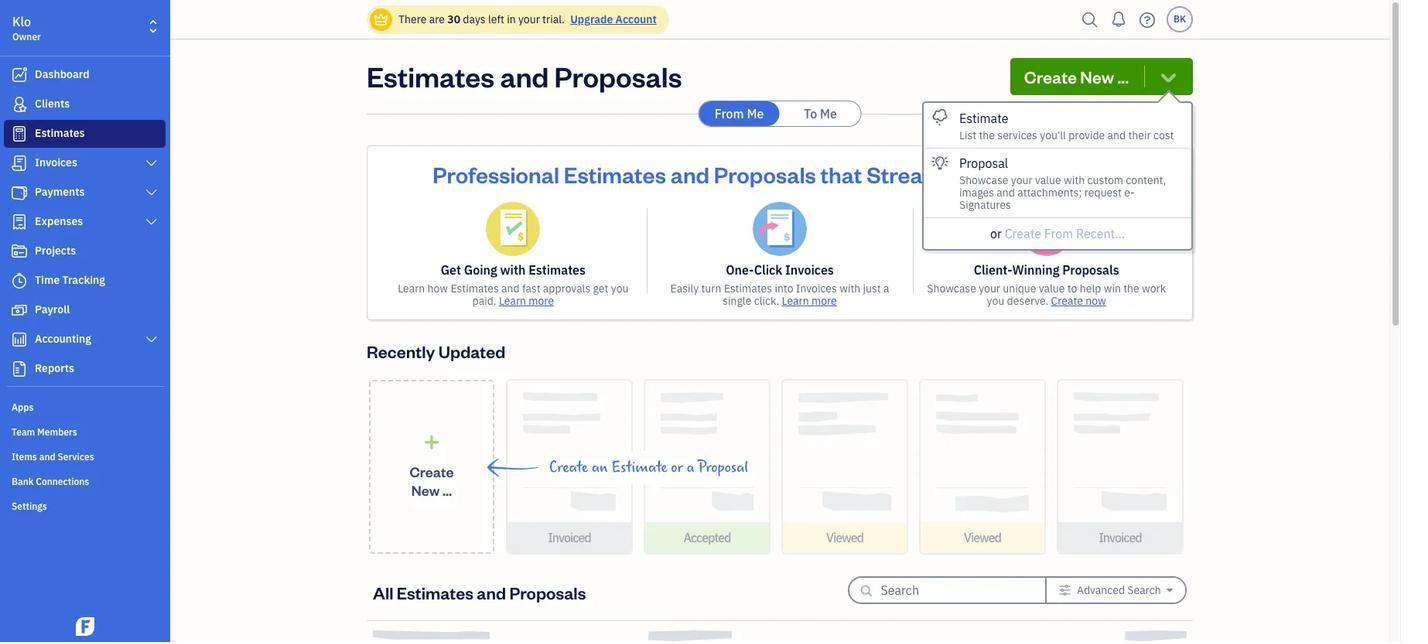 Task type: locate. For each thing, give the bounding box(es) containing it.
proposal up accepted
[[698, 459, 748, 477]]

1 vertical spatial showcase
[[927, 282, 976, 296]]

one-click invoices image
[[753, 202, 807, 256]]

1 vertical spatial estimate
[[611, 459, 667, 477]]

0 horizontal spatial …
[[443, 481, 452, 499]]

2 learn more from the left
[[782, 294, 837, 308]]

you inside learn how estimates and fast approvals get you paid.
[[611, 282, 629, 296]]

estimate image
[[10, 126, 29, 142]]

invoices inside easily turn estimates into invoices with just a single click.
[[796, 282, 837, 296]]

easily
[[670, 282, 699, 296]]

with up learn how estimates and fast approvals get you paid.
[[500, 262, 526, 278]]

now
[[1086, 294, 1106, 308]]

accounting link
[[4, 326, 166, 354]]

the
[[979, 128, 995, 142], [1123, 282, 1139, 296]]

learn left the 'how'
[[398, 282, 425, 296]]

learn more down get going with estimates
[[499, 294, 554, 308]]

create now
[[1051, 294, 1106, 308]]

or right an
[[671, 459, 683, 477]]

unique
[[1003, 282, 1036, 296]]

create new … button
[[1010, 58, 1193, 95], [369, 380, 494, 554]]

1 horizontal spatial me
[[820, 106, 837, 121]]

proposal
[[959, 156, 1008, 171], [698, 459, 748, 477]]

proposal inside proposal showcase your value with custom content, images and attachments; request e- signatures
[[959, 156, 1008, 171]]

crown image
[[373, 11, 389, 27]]

time
[[35, 273, 60, 287]]

value
[[1035, 173, 1061, 187], [1039, 282, 1065, 296]]

invoices
[[35, 156, 77, 169], [785, 262, 834, 278], [796, 282, 837, 296]]

or down signatures
[[990, 226, 1002, 241]]

left
[[488, 12, 504, 26]]

estimates inside easily turn estimates into invoices with just a single click.
[[724, 282, 772, 296]]

get
[[441, 262, 461, 278]]

0 horizontal spatial you
[[611, 282, 629, 296]]

showcase up signatures
[[959, 173, 1008, 187]]

you right the get on the left top of the page
[[611, 282, 629, 296]]

money image
[[10, 302, 29, 318]]

2 invoiced from the left
[[1099, 530, 1142, 545]]

0 vertical spatial the
[[979, 128, 995, 142]]

2 vertical spatial your
[[979, 282, 1000, 296]]

1 vertical spatial proposal
[[698, 459, 748, 477]]

0 horizontal spatial new
[[411, 481, 440, 499]]

upgrade
[[570, 12, 613, 26]]

2 chevron large down image from the top
[[144, 186, 159, 199]]

account
[[615, 12, 657, 26]]

report image
[[10, 361, 29, 377]]

me
[[747, 106, 764, 121], [820, 106, 837, 121]]

items
[[12, 451, 37, 463]]

win
[[1104, 282, 1121, 296]]

1 invoiced from the left
[[548, 530, 591, 545]]

0 vertical spatial …
[[1118, 66, 1129, 87]]

proposal up the images
[[959, 156, 1008, 171]]

estimate up "list"
[[959, 111, 1008, 126]]

invoices up into
[[785, 262, 834, 278]]

estimates
[[367, 58, 495, 94], [35, 126, 85, 140], [564, 159, 666, 189], [529, 262, 586, 278], [451, 282, 499, 296], [724, 282, 772, 296], [397, 581, 473, 603]]

1 me from the left
[[747, 106, 764, 121]]

0 vertical spatial showcase
[[959, 173, 1008, 187]]

1 vertical spatial new
[[411, 481, 440, 499]]

chevron large down image inside payments link
[[144, 186, 159, 199]]

0 horizontal spatial learn
[[398, 282, 425, 296]]

chevron large down image inside accounting link
[[144, 333, 159, 346]]

invoiced
[[548, 530, 591, 545], [1099, 530, 1142, 545]]

1 vertical spatial chevron large down image
[[144, 186, 159, 199]]

learn right paid.
[[499, 294, 526, 308]]

freshbooks image
[[73, 617, 97, 636]]

more for invoices
[[812, 294, 837, 308]]

a right just
[[883, 282, 889, 296]]

connections
[[36, 476, 89, 487]]

payment image
[[10, 185, 29, 200]]

1 horizontal spatial create new …
[[1024, 66, 1129, 87]]

learn for one-click invoices
[[782, 294, 809, 308]]

more down get going with estimates
[[529, 294, 554, 308]]

proposal showcase your value with custom content, images and attachments; request e- signatures
[[959, 156, 1166, 212]]

estimate right an
[[611, 459, 667, 477]]

your down the client-
[[979, 282, 1000, 296]]

1 vertical spatial value
[[1039, 282, 1065, 296]]

0 vertical spatial value
[[1035, 173, 1061, 187]]

0 horizontal spatial invoiced
[[548, 530, 591, 545]]

create new … button for create an estimate or a proposal
[[369, 380, 494, 554]]

0 horizontal spatial estimate
[[611, 459, 667, 477]]

0 horizontal spatial learn more
[[499, 294, 554, 308]]

value right your at the right top of the page
[[1035, 173, 1061, 187]]

0 vertical spatial new
[[1080, 66, 1114, 87]]

0 vertical spatial invoices
[[35, 156, 77, 169]]

1 vertical spatial a
[[687, 459, 694, 477]]

klo owner
[[12, 14, 41, 43]]

there are 30 days left in your trial. upgrade account
[[398, 12, 657, 26]]

1 horizontal spatial …
[[1118, 66, 1129, 87]]

3 chevron large down image from the top
[[144, 333, 159, 346]]

1 horizontal spatial estimate
[[959, 111, 1008, 126]]

1 horizontal spatial invoiced
[[1099, 530, 1142, 545]]

you down the client-
[[987, 294, 1004, 308]]

0 horizontal spatial the
[[979, 128, 995, 142]]

1 horizontal spatial create new … button
[[1010, 58, 1193, 95]]

0 horizontal spatial a
[[687, 459, 694, 477]]

notifications image
[[1106, 4, 1131, 35]]

1 horizontal spatial with
[[840, 282, 861, 296]]

advanced search
[[1077, 583, 1161, 597]]

create up estimate list the services you'll provide and their cost
[[1024, 66, 1077, 87]]

viewed
[[826, 530, 863, 545], [964, 530, 1001, 545]]

the right "list"
[[979, 128, 995, 142]]

2 horizontal spatial learn
[[782, 294, 809, 308]]

cost
[[1153, 128, 1174, 142]]

the right win
[[1123, 282, 1139, 296]]

more right into
[[812, 294, 837, 308]]

0 vertical spatial create new …
[[1024, 66, 1129, 87]]

1 horizontal spatial new
[[1080, 66, 1114, 87]]

1 vertical spatial create new …
[[410, 462, 454, 499]]

new down search image
[[1080, 66, 1114, 87]]

you'll
[[1040, 128, 1066, 142]]

1 horizontal spatial proposal
[[959, 156, 1008, 171]]

invoices right into
[[796, 282, 837, 296]]

1 horizontal spatial a
[[883, 282, 889, 296]]

accounting
[[35, 332, 91, 346]]

your
[[983, 159, 1031, 189]]

1 horizontal spatial or
[[990, 226, 1002, 241]]

1 vertical spatial or
[[671, 459, 683, 477]]

0 horizontal spatial create new … button
[[369, 380, 494, 554]]

invoices up payments on the top left of page
[[35, 156, 77, 169]]

showcase down the client-
[[927, 282, 976, 296]]

0 horizontal spatial create new …
[[410, 462, 454, 499]]

2 horizontal spatial your
[[1011, 173, 1033, 187]]

value inside proposal showcase your value with custom content, images and attachments; request e- signatures
[[1035, 173, 1061, 187]]

chevron large down image
[[144, 157, 159, 169], [144, 186, 159, 199], [144, 333, 159, 346]]

dashboard link
[[4, 61, 166, 89]]

learn more right click.
[[782, 294, 837, 308]]

a
[[883, 282, 889, 296], [687, 459, 694, 477]]

to
[[1067, 282, 1077, 296]]

2 vertical spatial with
[[840, 282, 861, 296]]

invoicing
[[1035, 159, 1127, 189]]

recently
[[367, 340, 435, 362]]

1 vertical spatial create new … button
[[369, 380, 494, 554]]

0 horizontal spatial me
[[747, 106, 764, 121]]

2 vertical spatial invoices
[[796, 282, 837, 296]]

Search text field
[[881, 578, 1020, 603]]

learn more
[[499, 294, 554, 308], [782, 294, 837, 308]]

learn
[[398, 282, 425, 296], [499, 294, 526, 308], [782, 294, 809, 308]]

or
[[990, 226, 1002, 241], [671, 459, 683, 477]]

a inside easily turn estimates into invoices with just a single click.
[[883, 282, 889, 296]]

me right 'to'
[[820, 106, 837, 121]]

0 vertical spatial proposal
[[959, 156, 1008, 171]]

invoices link
[[4, 149, 166, 177]]

signatures
[[959, 198, 1011, 212]]

1 vertical spatial your
[[1011, 173, 1033, 187]]

2 vertical spatial chevron large down image
[[144, 333, 159, 346]]

expenses
[[35, 214, 83, 228]]

value inside showcase your unique value to help win the work you deserve.
[[1039, 282, 1065, 296]]

showcase
[[959, 173, 1008, 187], [927, 282, 976, 296]]

create left the now
[[1051, 294, 1083, 308]]

owner
[[12, 31, 41, 43]]

showcase inside showcase your unique value to help win the work you deserve.
[[927, 282, 976, 296]]

0 vertical spatial or
[[990, 226, 1002, 241]]

recently updated
[[367, 340, 505, 362]]

that
[[820, 159, 862, 189]]

settings link
[[4, 494, 166, 518]]

1 horizontal spatial your
[[979, 282, 1000, 296]]

create new … down plus image on the left bottom
[[410, 462, 454, 499]]

0 horizontal spatial more
[[529, 294, 554, 308]]

project image
[[10, 244, 29, 259]]

a up accepted
[[687, 459, 694, 477]]

going
[[464, 262, 497, 278]]

professional
[[433, 159, 559, 189]]

1 viewed from the left
[[826, 530, 863, 545]]

me right from
[[747, 106, 764, 121]]

1 horizontal spatial the
[[1123, 282, 1139, 296]]

professional estimates and proposals that streamline your invoicing
[[433, 159, 1127, 189]]

your inside proposal showcase your value with custom content, images and attachments; request e- signatures
[[1011, 173, 1033, 187]]

services
[[58, 451, 94, 463]]

1 horizontal spatial more
[[812, 294, 837, 308]]

proposals
[[554, 58, 682, 94], [714, 159, 816, 189], [1062, 262, 1119, 278], [509, 581, 586, 603]]

1 vertical spatial with
[[500, 262, 526, 278]]

team members
[[12, 426, 77, 438]]

new down plus image on the left bottom
[[411, 481, 440, 499]]

with
[[1064, 173, 1085, 187], [500, 262, 526, 278], [840, 282, 861, 296]]

2 me from the left
[[820, 106, 837, 121]]

2 more from the left
[[812, 294, 837, 308]]

0 vertical spatial estimate
[[959, 111, 1008, 126]]

1 horizontal spatial you
[[987, 294, 1004, 308]]

learn inside learn how estimates and fast approvals get you paid.
[[398, 282, 425, 296]]

reports
[[35, 361, 74, 375]]

0 vertical spatial create new … button
[[1010, 58, 1193, 95]]

learn right click.
[[782, 294, 809, 308]]

team members link
[[4, 420, 166, 443]]

with left custom
[[1064, 173, 1085, 187]]

0 vertical spatial chevron large down image
[[144, 157, 159, 169]]

1 vertical spatial invoices
[[785, 262, 834, 278]]

upgrade account link
[[567, 12, 657, 26]]

create new … up estimate list the services you'll provide and their cost
[[1024, 66, 1129, 87]]

and inside estimate list the services you'll provide and their cost
[[1108, 128, 1126, 142]]

all
[[373, 581, 393, 603]]

2 horizontal spatial with
[[1064, 173, 1085, 187]]

0 vertical spatial a
[[883, 282, 889, 296]]

with left just
[[840, 282, 861, 296]]

0 horizontal spatial proposal
[[698, 459, 748, 477]]

your up signatures
[[1011, 173, 1033, 187]]

advanced
[[1077, 583, 1125, 597]]

1 more from the left
[[529, 294, 554, 308]]

estimate
[[959, 111, 1008, 126], [611, 459, 667, 477]]

your right in
[[518, 12, 540, 26]]

1 chevron large down image from the top
[[144, 157, 159, 169]]

0 horizontal spatial your
[[518, 12, 540, 26]]

0 vertical spatial with
[[1064, 173, 1085, 187]]

and
[[500, 58, 549, 94], [1108, 128, 1126, 142], [671, 159, 709, 189], [997, 186, 1015, 200], [501, 282, 520, 296], [39, 451, 55, 463], [477, 581, 506, 603]]

create left an
[[549, 459, 588, 477]]

1 horizontal spatial viewed
[[964, 530, 1001, 545]]

from me link
[[699, 101, 779, 126]]

expenses link
[[4, 208, 166, 236]]

0 horizontal spatial with
[[500, 262, 526, 278]]

1 horizontal spatial learn
[[499, 294, 526, 308]]

1 learn more from the left
[[499, 294, 554, 308]]

payroll link
[[4, 296, 166, 324]]

caretdown image
[[1167, 584, 1173, 596]]

0 horizontal spatial viewed
[[826, 530, 863, 545]]

me for from me
[[747, 106, 764, 121]]

request
[[1084, 186, 1122, 200]]

and inside learn how estimates and fast approvals get you paid.
[[501, 282, 520, 296]]

value down client-winning proposals
[[1039, 282, 1065, 296]]

…
[[1118, 66, 1129, 87], [443, 481, 452, 499]]

time tracking
[[35, 273, 105, 287]]

invoices inside invoices link
[[35, 156, 77, 169]]

1 horizontal spatial learn more
[[782, 294, 837, 308]]

the inside estimate list the services you'll provide and their cost
[[979, 128, 995, 142]]

1 vertical spatial the
[[1123, 282, 1139, 296]]

list
[[959, 128, 976, 142]]



Task type: describe. For each thing, give the bounding box(es) containing it.
plus image
[[423, 434, 441, 450]]

search
[[1127, 583, 1161, 597]]

chevron large down image for accounting
[[144, 333, 159, 346]]

tracking
[[62, 273, 105, 287]]

accepted
[[683, 530, 731, 545]]

chevrondown image
[[1158, 66, 1179, 87]]

2 viewed from the left
[[964, 530, 1001, 545]]

more for with
[[529, 294, 554, 308]]

bank connections link
[[4, 470, 166, 493]]

main element
[[0, 0, 209, 642]]

to
[[804, 106, 817, 121]]

winning
[[1012, 262, 1059, 278]]

1 vertical spatial …
[[443, 481, 452, 499]]

from me
[[715, 106, 764, 121]]

the inside showcase your unique value to help win the work you deserve.
[[1123, 282, 1139, 296]]

and inside proposal showcase your value with custom content, images and attachments; request e- signatures
[[997, 186, 1015, 200]]

custom
[[1087, 173, 1123, 187]]

updated
[[438, 340, 505, 362]]

reports link
[[4, 355, 166, 383]]

create new … button for estimates and proposals
[[1010, 58, 1193, 95]]

attachments;
[[1017, 186, 1082, 200]]

items and services
[[12, 451, 94, 463]]

settings
[[12, 501, 47, 512]]

learn more for invoices
[[782, 294, 837, 308]]

chevron large down image
[[144, 216, 159, 228]]

to me link
[[780, 101, 861, 126]]

go to help image
[[1135, 8, 1160, 31]]

approvals
[[543, 282, 590, 296]]

you inside showcase your unique value to help win the work you deserve.
[[987, 294, 1004, 308]]

learn more for with
[[499, 294, 554, 308]]

apps link
[[4, 395, 166, 419]]

showcase your unique value to help win the work you deserve.
[[927, 282, 1166, 308]]

learn for get going with estimates
[[499, 294, 526, 308]]

deserve.
[[1007, 294, 1048, 308]]

trial.
[[542, 12, 565, 26]]

dashboard
[[35, 67, 89, 81]]

in
[[507, 12, 516, 26]]

new inside "create new …"
[[411, 481, 440, 499]]

to me
[[804, 106, 837, 121]]

one-
[[726, 262, 754, 278]]

with inside proposal showcase your value with custom content, images and attachments; request e- signatures
[[1064, 173, 1085, 187]]

payments
[[35, 185, 85, 199]]

chart image
[[10, 332, 29, 347]]

days
[[463, 12, 486, 26]]

timer image
[[10, 273, 29, 289]]

click
[[754, 262, 782, 278]]

projects
[[35, 244, 76, 258]]

0 vertical spatial your
[[518, 12, 540, 26]]

streamline
[[867, 159, 979, 189]]

estimates link
[[4, 120, 166, 148]]

showcase inside proposal showcase your value with custom content, images and attachments; request e- signatures
[[959, 173, 1008, 187]]

client-
[[974, 262, 1012, 278]]

value for showcase
[[1039, 282, 1065, 296]]

bk
[[1174, 13, 1186, 25]]

bk button
[[1167, 6, 1193, 32]]

payroll
[[35, 302, 70, 316]]

projects link
[[4, 238, 166, 265]]

dashboard image
[[10, 67, 29, 83]]

help
[[1080, 282, 1101, 296]]

items and services link
[[4, 445, 166, 468]]

turn
[[701, 282, 721, 296]]

estimates inside learn how estimates and fast approvals get you paid.
[[451, 282, 499, 296]]

chevron large down image for payments
[[144, 186, 159, 199]]

paid.
[[472, 294, 496, 308]]

with inside easily turn estimates into invoices with just a single click.
[[840, 282, 861, 296]]

images
[[959, 186, 994, 200]]

bank connections
[[12, 476, 89, 487]]

apps
[[12, 402, 34, 413]]

learn how estimates and fast approvals get you paid.
[[398, 282, 629, 308]]

get going with estimates
[[441, 262, 586, 278]]

get going with estimates image
[[486, 202, 540, 256]]

client image
[[10, 97, 29, 112]]

are
[[429, 12, 445, 26]]

invoice image
[[10, 156, 29, 171]]

30
[[447, 12, 460, 26]]

advanced search button
[[1046, 578, 1185, 603]]

easily turn estimates into invoices with just a single click.
[[670, 282, 889, 308]]

from
[[715, 106, 744, 121]]

team
[[12, 426, 35, 438]]

estimates and proposals
[[367, 58, 682, 94]]

there
[[398, 12, 427, 26]]

services
[[997, 128, 1037, 142]]

value for proposal
[[1035, 173, 1061, 187]]

and inside main element
[[39, 451, 55, 463]]

search image
[[1078, 8, 1102, 31]]

payments link
[[4, 179, 166, 207]]

all estimates and proposals
[[373, 581, 586, 603]]

your inside showcase your unique value to help win the work you deserve.
[[979, 282, 1000, 296]]

estimates inside main element
[[35, 126, 85, 140]]

client-winning proposals
[[974, 262, 1119, 278]]

bank
[[12, 476, 34, 487]]

klo
[[12, 14, 31, 29]]

one-click invoices
[[726, 262, 834, 278]]

clients link
[[4, 91, 166, 118]]

0 horizontal spatial or
[[671, 459, 683, 477]]

client-winning proposals image
[[1019, 202, 1074, 256]]

single
[[723, 294, 751, 308]]

clients
[[35, 97, 70, 111]]

settings image
[[1059, 584, 1071, 596]]

estimate inside estimate list the services you'll provide and their cost
[[959, 111, 1008, 126]]

get
[[593, 282, 608, 296]]

provide
[[1069, 128, 1105, 142]]

me for to me
[[820, 106, 837, 121]]

estimate list the services you'll provide and their cost
[[959, 111, 1174, 142]]

chevron large down image for invoices
[[144, 157, 159, 169]]

e-
[[1124, 186, 1135, 200]]

create down plus image on the left bottom
[[410, 462, 454, 480]]

content,
[[1126, 173, 1166, 187]]

expense image
[[10, 214, 29, 230]]

how
[[428, 282, 448, 296]]

click.
[[754, 294, 779, 308]]



Task type: vqa. For each thing, say whether or not it's contained in the screenshot.


